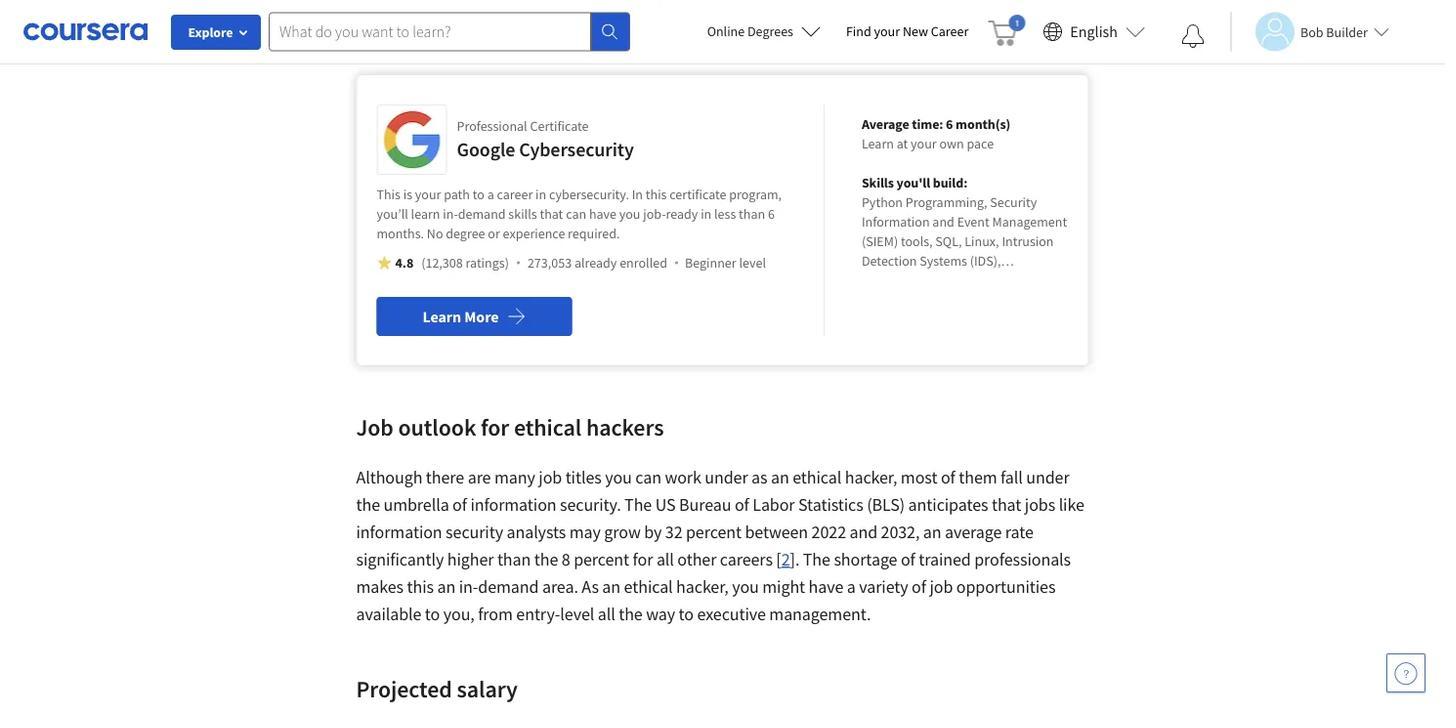 Task type: vqa. For each thing, say whether or not it's contained in the screenshot.
the topmost Need
no



Task type: locate. For each thing, give the bounding box(es) containing it.
cybersecurity
[[519, 137, 634, 162]]

the left 8
[[535, 549, 558, 571]]

1 horizontal spatial can
[[636, 467, 662, 489]]

0 vertical spatial ethical
[[514, 413, 582, 442]]

build:
[[933, 174, 968, 192]]

to right path
[[473, 186, 485, 203]]

0 vertical spatial can
[[566, 205, 587, 223]]

to left boost
[[672, 25, 687, 47]]

0 horizontal spatial certificate
[[530, 117, 589, 135]]

this right in
[[646, 186, 667, 203]]

1 horizontal spatial in-
[[459, 576, 478, 598]]

you
[[620, 205, 641, 223], [605, 467, 632, 489], [732, 576, 759, 598]]

that up experience
[[540, 205, 563, 223]]

1 horizontal spatial your
[[874, 22, 900, 40]]

of right variety
[[912, 576, 927, 598]]

the
[[356, 494, 380, 516], [535, 549, 558, 571], [619, 604, 643, 626]]

6 down program,
[[768, 205, 775, 223]]

What do you want to learn? text field
[[269, 12, 591, 51]]

0 vertical spatial than
[[739, 205, 766, 223]]

0 horizontal spatial learn
[[423, 307, 462, 327]]

them
[[959, 467, 998, 489]]

1 vertical spatial you
[[605, 467, 632, 489]]

the down "although"
[[356, 494, 380, 516]]

the left us
[[625, 494, 652, 516]]

for up are
[[481, 413, 510, 442]]

0 vertical spatial that
[[540, 205, 563, 223]]

0 vertical spatial your
[[874, 22, 900, 40]]

learn inside 'average time: 6 month(s) learn at your own pace'
[[862, 135, 894, 153]]

0 vertical spatial the
[[625, 494, 652, 516]]

demand inside this is your path to a career in cybersecurity. in this certificate program, you'll learn in-demand skills that can have you job-ready in less than 6 months. no degree or experience required.
[[458, 205, 506, 223]]

us
[[656, 494, 676, 516]]

1 horizontal spatial ethical
[[624, 576, 673, 598]]

have up required.
[[589, 205, 617, 223]]

demand up from
[[478, 576, 539, 598]]

for down the by
[[633, 549, 653, 571]]

1 vertical spatial the
[[535, 549, 558, 571]]

1 vertical spatial certificate
[[670, 186, 727, 203]]

1 horizontal spatial percent
[[686, 522, 742, 544]]

0 vertical spatial percent
[[686, 522, 742, 544]]

hacker, up (bls)
[[845, 467, 898, 489]]

0 vertical spatial learn
[[862, 135, 894, 153]]

skills
[[509, 205, 537, 223]]

than down program,
[[739, 205, 766, 223]]

you down careers
[[732, 576, 759, 598]]

job left titles
[[539, 467, 562, 489]]

career
[[497, 186, 533, 203]]

explore
[[188, 23, 233, 41]]

0 horizontal spatial all
[[598, 604, 616, 626]]

might
[[763, 576, 806, 598]]

your up the learn
[[415, 186, 441, 203]]

0 horizontal spatial in-
[[443, 205, 458, 223]]

in- down higher
[[459, 576, 478, 598]]

0 vertical spatial a
[[488, 186, 494, 203]]

under left as
[[705, 467, 748, 489]]

you inside the although there are many job titles you can work under as an ethical hacker, most of them fall under the umbrella of information security. the us bureau of labor statistics (bls) anticipates that jobs like information security analysts may grow by 32 percent between 2022 and 2032, an average rate significantly higher than the 8 percent for all other careers [
[[605, 467, 632, 489]]

4 ethical hacking certifications to boost your career link
[[445, 25, 820, 47]]

1 horizontal spatial 6
[[946, 115, 954, 133]]

umbrella
[[384, 494, 449, 516]]

certificate inside professional certificate google cybersecurity
[[530, 117, 589, 135]]

1 horizontal spatial a
[[847, 576, 856, 598]]

although
[[356, 467, 423, 489]]

are
[[468, 467, 491, 489]]

career right new
[[931, 22, 969, 40]]

1 vertical spatial level
[[560, 604, 595, 626]]

most
[[901, 467, 938, 489]]

0 horizontal spatial the
[[625, 494, 652, 516]]

1 vertical spatial percent
[[574, 549, 630, 571]]

for
[[481, 413, 510, 442], [633, 549, 653, 571]]

1 vertical spatial in-
[[459, 576, 478, 598]]

certificate
[[530, 117, 589, 135], [670, 186, 727, 203]]

2 vertical spatial the
[[619, 604, 643, 626]]

0 horizontal spatial a
[[488, 186, 494, 203]]

2 vertical spatial your
[[415, 186, 441, 203]]

1 vertical spatial ethical
[[793, 467, 842, 489]]

1 horizontal spatial have
[[809, 576, 844, 598]]

read more: 4 ethical hacking certifications to boost your career
[[356, 25, 820, 47]]

that inside the although there are many job titles you can work under as an ethical hacker, most of them fall under the umbrella of information security. the us bureau of labor statistics (bls) anticipates that jobs like information security analysts may grow by 32 percent between 2022 and 2032, an average rate significantly higher than the 8 percent for all other careers [
[[992, 494, 1022, 516]]

information up significantly
[[356, 522, 442, 544]]

2 vertical spatial ethical
[[624, 576, 673, 598]]

1 vertical spatial hacker,
[[677, 576, 729, 598]]

1 horizontal spatial in
[[701, 205, 712, 223]]

time:
[[912, 115, 944, 133]]

your right find
[[874, 22, 900, 40]]

1 vertical spatial your
[[911, 135, 937, 153]]

0 vertical spatial job
[[539, 467, 562, 489]]

1 vertical spatial that
[[992, 494, 1022, 516]]

for inside the although there are many job titles you can work under as an ethical hacker, most of them fall under the umbrella of information security. the us bureau of labor statistics (bls) anticipates that jobs like information security analysts may grow by 32 percent between 2022 and 2032, an average rate significantly higher than the 8 percent for all other careers [
[[633, 549, 653, 571]]

your inside this is your path to a career in cybersecurity. in this certificate program, you'll learn in-demand skills that can have you job-ready in less than 6 months. no degree or experience required.
[[415, 186, 441, 203]]

your down time:
[[911, 135, 937, 153]]

0 vertical spatial for
[[481, 413, 510, 442]]

months.
[[377, 225, 424, 242]]

2 horizontal spatial the
[[619, 604, 643, 626]]

0 horizontal spatial that
[[540, 205, 563, 223]]

0 horizontal spatial have
[[589, 205, 617, 223]]

0 vertical spatial hacker,
[[845, 467, 898, 489]]

no
[[427, 225, 443, 242]]

percent
[[686, 522, 742, 544], [574, 549, 630, 571]]

2 vertical spatial you
[[732, 576, 759, 598]]

hacker, inside the although there are many job titles you can work under as an ethical hacker, most of them fall under the umbrella of information security. the us bureau of labor statistics (bls) anticipates that jobs like information security analysts may grow by 32 percent between 2022 and 2032, an average rate significantly higher than the 8 percent for all other careers [
[[845, 467, 898, 489]]

have inside ]. the shortage of trained professionals makes this an in-demand area. as an ethical hacker, you might have a variety of job opportunities available to you, from entry-level all the way to executive management.
[[809, 576, 844, 598]]

management.
[[770, 604, 871, 626]]

None search field
[[269, 12, 631, 51]]

can up us
[[636, 467, 662, 489]]

pace
[[967, 135, 994, 153]]

information down many
[[471, 494, 557, 516]]

job outlook for ethical hackers
[[356, 413, 664, 442]]

1 vertical spatial this
[[407, 576, 434, 598]]

less
[[715, 205, 736, 223]]

you inside ]. the shortage of trained professionals makes this an in-demand area. as an ethical hacker, you might have a variety of job opportunities available to you, from entry-level all the way to executive management.
[[732, 576, 759, 598]]

career
[[931, 22, 969, 40], [772, 25, 820, 47]]

1 vertical spatial the
[[803, 549, 831, 571]]

all
[[657, 549, 674, 571], [598, 604, 616, 626]]

6
[[946, 115, 954, 133], [768, 205, 775, 223]]

learn left more
[[423, 307, 462, 327]]

1 horizontal spatial hacker,
[[845, 467, 898, 489]]

0 horizontal spatial level
[[560, 604, 595, 626]]

1 vertical spatial can
[[636, 467, 662, 489]]

0 vertical spatial you
[[620, 205, 641, 223]]

0 vertical spatial information
[[471, 494, 557, 516]]

1 vertical spatial 6
[[768, 205, 775, 223]]

all down as
[[598, 604, 616, 626]]

this down significantly
[[407, 576, 434, 598]]

the left way
[[619, 604, 643, 626]]

can down cybersecurity. on the left top of the page
[[566, 205, 587, 223]]

in right career
[[536, 186, 547, 203]]

month(s)
[[956, 115, 1011, 133]]

cybersecurity.
[[549, 186, 629, 203]]

hackers
[[586, 413, 664, 442]]

0 horizontal spatial can
[[566, 205, 587, 223]]

have up "management."
[[809, 576, 844, 598]]

1 horizontal spatial career
[[931, 22, 969, 40]]

level down as
[[560, 604, 595, 626]]

0 horizontal spatial than
[[497, 549, 531, 571]]

1 horizontal spatial learn
[[862, 135, 894, 153]]

0 vertical spatial in-
[[443, 205, 458, 223]]

a left career
[[488, 186, 494, 203]]

0 vertical spatial this
[[646, 186, 667, 203]]

0 horizontal spatial job
[[539, 467, 562, 489]]

1 horizontal spatial under
[[1027, 467, 1070, 489]]

in left less
[[701, 205, 712, 223]]

ethical up way
[[624, 576, 673, 598]]

the right ].
[[803, 549, 831, 571]]

certificate up ready
[[670, 186, 727, 203]]

your
[[736, 25, 768, 47]]

1 vertical spatial than
[[497, 549, 531, 571]]

boost
[[691, 25, 733, 47]]

your inside 'average time: 6 month(s) learn at your own pace'
[[911, 135, 937, 153]]

required.
[[568, 225, 620, 242]]

anticipates
[[909, 494, 989, 516]]

0 horizontal spatial ethical
[[514, 413, 582, 442]]

ethical
[[457, 25, 506, 47]]

1 horizontal spatial than
[[739, 205, 766, 223]]

of up security
[[453, 494, 467, 516]]

ethical
[[514, 413, 582, 442], [793, 467, 842, 489], [624, 576, 673, 598]]

projected salary
[[356, 675, 518, 704]]

0 horizontal spatial 6
[[768, 205, 775, 223]]

professional certificate google cybersecurity
[[457, 117, 634, 162]]

jobs
[[1025, 494, 1056, 516]]

you down in
[[620, 205, 641, 223]]

a inside ]. the shortage of trained professionals makes this an in-demand area. as an ethical hacker, you might have a variety of job opportunities available to you, from entry-level all the way to executive management.
[[847, 576, 856, 598]]

hacker, down other
[[677, 576, 729, 598]]

is
[[403, 186, 413, 203]]

learn
[[411, 205, 440, 223]]

2 horizontal spatial your
[[911, 135, 937, 153]]

than down analysts
[[497, 549, 531, 571]]

percent up as
[[574, 549, 630, 571]]

all down 32 at bottom
[[657, 549, 674, 571]]

this inside ]. the shortage of trained professionals makes this an in-demand area. as an ethical hacker, you might have a variety of job opportunities available to you, from entry-level all the way to executive management.
[[407, 576, 434, 598]]

demand inside ]. the shortage of trained professionals makes this an in-demand area. as an ethical hacker, you might have a variety of job opportunities available to you, from entry-level all the way to executive management.
[[478, 576, 539, 598]]

path
[[444, 186, 470, 203]]

1 vertical spatial all
[[598, 604, 616, 626]]

a down shortage
[[847, 576, 856, 598]]

can inside this is your path to a career in cybersecurity. in this certificate program, you'll learn in-demand skills that can have you job-ready in less than 6 months. no degree or experience required.
[[566, 205, 587, 223]]

1 vertical spatial demand
[[478, 576, 539, 598]]

1 vertical spatial learn
[[423, 307, 462, 327]]

that inside this is your path to a career in cybersecurity. in this certificate program, you'll learn in-demand skills that can have you job-ready in less than 6 months. no degree or experience required.
[[540, 205, 563, 223]]

0 horizontal spatial in
[[536, 186, 547, 203]]

learn down average
[[862, 135, 894, 153]]

ethical up the statistics
[[793, 467, 842, 489]]

1 horizontal spatial certificate
[[670, 186, 727, 203]]

to right way
[[679, 604, 694, 626]]

2 horizontal spatial ethical
[[793, 467, 842, 489]]

6 up own
[[946, 115, 954, 133]]

1 vertical spatial for
[[633, 549, 653, 571]]

more
[[465, 307, 499, 327]]

1 horizontal spatial all
[[657, 549, 674, 571]]

273,053 already enrolled
[[528, 254, 668, 272]]

2
[[782, 549, 790, 571]]

1 horizontal spatial that
[[992, 494, 1022, 516]]

program,
[[730, 186, 782, 203]]

shortage
[[834, 549, 898, 571]]

level right "beginner"
[[739, 254, 766, 272]]

0 vertical spatial certificate
[[530, 117, 589, 135]]

level inside ]. the shortage of trained professionals makes this an in-demand area. as an ethical hacker, you might have a variety of job opportunities available to you, from entry-level all the way to executive management.
[[560, 604, 595, 626]]

2 link
[[782, 549, 790, 571]]

1 horizontal spatial information
[[471, 494, 557, 516]]

under up jobs
[[1027, 467, 1070, 489]]

than inside the although there are many job titles you can work under as an ethical hacker, most of them fall under the umbrella of information security. the us bureau of labor statistics (bls) anticipates that jobs like information security analysts may grow by 32 percent between 2022 and 2032, an average rate significantly higher than the 8 percent for all other careers [
[[497, 549, 531, 571]]

1 vertical spatial a
[[847, 576, 856, 598]]

0 vertical spatial 6
[[946, 115, 954, 133]]

1 horizontal spatial this
[[646, 186, 667, 203]]

6 inside 'average time: 6 month(s) learn at your own pace'
[[946, 115, 954, 133]]

1 horizontal spatial for
[[633, 549, 653, 571]]

0 horizontal spatial hacker,
[[677, 576, 729, 598]]

1 vertical spatial have
[[809, 576, 844, 598]]

career right your
[[772, 25, 820, 47]]

0 horizontal spatial the
[[356, 494, 380, 516]]

all inside the although there are many job titles you can work under as an ethical hacker, most of them fall under the umbrella of information security. the us bureau of labor statistics (bls) anticipates that jobs like information security analysts may grow by 32 percent between 2022 and 2032, an average rate significantly higher than the 8 percent for all other careers [
[[657, 549, 674, 571]]

trained
[[919, 549, 971, 571]]

by
[[644, 522, 662, 544]]

of
[[941, 467, 956, 489], [453, 494, 467, 516], [735, 494, 750, 516], [901, 549, 916, 571], [912, 576, 927, 598]]

certificate up cybersecurity
[[530, 117, 589, 135]]

in- down path
[[443, 205, 458, 223]]

as
[[582, 576, 599, 598]]

0 vertical spatial demand
[[458, 205, 506, 223]]

in- inside this is your path to a career in cybersecurity. in this certificate program, you'll learn in-demand skills that can have you job-ready in less than 6 months. no degree or experience required.
[[443, 205, 458, 223]]

0 vertical spatial all
[[657, 549, 674, 571]]

a
[[488, 186, 494, 203], [847, 576, 856, 598]]

explore button
[[171, 15, 261, 50]]

demand up or
[[458, 205, 506, 223]]

average
[[862, 115, 910, 133]]

ethical up many
[[514, 413, 582, 442]]

hacker,
[[845, 467, 898, 489], [677, 576, 729, 598]]

0 horizontal spatial for
[[481, 413, 510, 442]]

1 vertical spatial information
[[356, 522, 442, 544]]

google image
[[383, 110, 441, 169]]

job down trained
[[930, 576, 953, 598]]

1 horizontal spatial job
[[930, 576, 953, 598]]

you right titles
[[605, 467, 632, 489]]

can
[[566, 205, 587, 223], [636, 467, 662, 489]]

learn
[[862, 135, 894, 153], [423, 307, 462, 327]]

0 vertical spatial have
[[589, 205, 617, 223]]

0 horizontal spatial your
[[415, 186, 441, 203]]

an
[[771, 467, 790, 489], [924, 522, 942, 544], [437, 576, 456, 598], [603, 576, 621, 598]]

0 vertical spatial level
[[739, 254, 766, 272]]

1 horizontal spatial level
[[739, 254, 766, 272]]

1 vertical spatial in
[[701, 205, 712, 223]]

shopping cart: 1 item image
[[989, 15, 1026, 46]]

that down fall
[[992, 494, 1022, 516]]

percent down bureau on the bottom
[[686, 522, 742, 544]]

1 vertical spatial job
[[930, 576, 953, 598]]

of left the labor
[[735, 494, 750, 516]]



Task type: describe. For each thing, give the bounding box(es) containing it.
].
[[790, 549, 800, 571]]

degrees
[[748, 22, 794, 40]]

273,053
[[528, 254, 572, 272]]

of up anticipates
[[941, 467, 956, 489]]

find
[[847, 22, 872, 40]]

more:
[[397, 25, 441, 47]]

from
[[478, 604, 513, 626]]

entry-
[[516, 604, 560, 626]]

4.8 (12,308 ratings)
[[395, 254, 509, 272]]

job inside ]. the shortage of trained professionals makes this an in-demand area. as an ethical hacker, you might have a variety of job opportunities available to you, from entry-level all the way to executive management.
[[930, 576, 953, 598]]

outlook
[[398, 413, 476, 442]]

opportunities
[[957, 576, 1056, 598]]

degree
[[446, 225, 485, 242]]

0 horizontal spatial career
[[772, 25, 820, 47]]

the inside ]. the shortage of trained professionals makes this an in-demand area. as an ethical hacker, you might have a variety of job opportunities available to you, from entry-level all the way to executive management.
[[803, 549, 831, 571]]

learn more
[[423, 307, 499, 327]]

job-
[[644, 205, 666, 223]]

0 horizontal spatial percent
[[574, 549, 630, 571]]

read
[[356, 25, 394, 47]]

builder
[[1327, 23, 1368, 41]]

have inside this is your path to a career in cybersecurity. in this certificate program, you'll learn in-demand skills that can have you job-ready in less than 6 months. no degree or experience required.
[[589, 205, 617, 223]]

(bls)
[[867, 494, 905, 516]]

work
[[665, 467, 702, 489]]

you inside this is your path to a career in cybersecurity. in this certificate program, you'll learn in-demand skills that can have you job-ready in less than 6 months. no degree or experience required.
[[620, 205, 641, 223]]

in- inside ]. the shortage of trained professionals makes this an in-demand area. as an ethical hacker, you might have a variety of job opportunities available to you, from entry-level all the way to executive management.
[[459, 576, 478, 598]]

like
[[1059, 494, 1085, 516]]

experience
[[503, 225, 565, 242]]

0 vertical spatial the
[[356, 494, 380, 516]]

statistics
[[799, 494, 864, 516]]

you,
[[444, 604, 475, 626]]

learn more button
[[377, 297, 572, 336]]

bureau
[[679, 494, 732, 516]]

available
[[356, 604, 422, 626]]

certifications
[[572, 25, 669, 47]]

enrolled
[[620, 254, 668, 272]]

this is your path to a career in cybersecurity. in this certificate program, you'll learn in-demand skills that can have you job-ready in less than 6 months. no degree or experience required.
[[377, 186, 782, 242]]

and
[[850, 522, 878, 544]]

the inside the although there are many job titles you can work under as an ethical hacker, most of them fall under the umbrella of information security. the us bureau of labor statistics (bls) anticipates that jobs like information security analysts may grow by 32 percent between 2022 and 2032, an average rate significantly higher than the 8 percent for all other careers [
[[625, 494, 652, 516]]

english button
[[1036, 0, 1154, 64]]

0 horizontal spatial information
[[356, 522, 442, 544]]

ratings)
[[466, 254, 509, 272]]

bob builder button
[[1231, 12, 1390, 51]]

titles
[[566, 467, 602, 489]]

projected
[[356, 675, 452, 704]]

rate
[[1006, 522, 1034, 544]]

way
[[646, 604, 676, 626]]

32
[[666, 522, 683, 544]]

online
[[707, 22, 745, 40]]

security
[[446, 522, 503, 544]]

coursera image
[[23, 16, 148, 47]]

hacking
[[510, 25, 569, 47]]

significantly
[[356, 549, 444, 571]]

variety
[[860, 576, 909, 598]]

online degrees
[[707, 22, 794, 40]]

although there are many job titles you can work under as an ethical hacker, most of them fall under the umbrella of information security. the us bureau of labor statistics (bls) anticipates that jobs like information security analysts may grow by 32 percent between 2022 and 2032, an average rate significantly higher than the 8 percent for all other careers [
[[356, 467, 1085, 571]]

to inside this is your path to a career in cybersecurity. in this certificate program, you'll learn in-demand skills that can have you job-ready in less than 6 months. no degree or experience required.
[[473, 186, 485, 203]]

area.
[[542, 576, 579, 598]]

as
[[752, 467, 768, 489]]

all inside ]. the shortage of trained professionals makes this an in-demand area. as an ethical hacker, you might have a variety of job opportunities available to you, from entry-level all the way to executive management.
[[598, 604, 616, 626]]

own
[[940, 135, 965, 153]]

other
[[678, 549, 717, 571]]

6 inside this is your path to a career in cybersecurity. in this certificate program, you'll learn in-demand skills that can have you job-ready in less than 6 months. no degree or experience required.
[[768, 205, 775, 223]]

]. the shortage of trained professionals makes this an in-demand area. as an ethical hacker, you might have a variety of job opportunities available to you, from entry-level all the way to executive management.
[[356, 549, 1071, 626]]

the inside ]. the shortage of trained professionals makes this an in-demand area. as an ethical hacker, you might have a variety of job opportunities available to you, from entry-level all the way to executive management.
[[619, 604, 643, 626]]

1 horizontal spatial the
[[535, 549, 558, 571]]

average
[[945, 522, 1002, 544]]

many
[[495, 467, 535, 489]]

a inside this is your path to a career in cybersecurity. in this certificate program, you'll learn in-demand skills that can have you job-ready in less than 6 months. no degree or experience required.
[[488, 186, 494, 203]]

2022
[[812, 522, 847, 544]]

job
[[356, 413, 394, 442]]

find your new career link
[[837, 20, 979, 44]]

job inside the although there are many job titles you can work under as an ethical hacker, most of them fall under the umbrella of information security. the us bureau of labor statistics (bls) anticipates that jobs like information security analysts may grow by 32 percent between 2022 and 2032, an average rate significantly higher than the 8 percent for all other careers [
[[539, 467, 562, 489]]

english
[[1071, 22, 1118, 42]]

this inside this is your path to a career in cybersecurity. in this certificate program, you'll learn in-demand skills that can have you job-ready in less than 6 months. no degree or experience required.
[[646, 186, 667, 203]]

there
[[426, 467, 465, 489]]

show notifications image
[[1182, 24, 1205, 48]]

help center image
[[1395, 662, 1418, 685]]

between
[[745, 522, 809, 544]]

bob builder
[[1301, 23, 1368, 41]]

beginner level
[[685, 254, 766, 272]]

[
[[777, 549, 782, 571]]

hacker, inside ]. the shortage of trained professionals makes this an in-demand area. as an ethical hacker, you might have a variety of job opportunities available to you, from entry-level all the way to executive management.
[[677, 576, 729, 598]]

skills you'll build:
[[862, 174, 968, 192]]

find your new career
[[847, 22, 969, 40]]

4
[[445, 25, 454, 47]]

2 under from the left
[[1027, 467, 1070, 489]]

can inside the although there are many job titles you can work under as an ethical hacker, most of them fall under the umbrella of information security. the us bureau of labor statistics (bls) anticipates that jobs like information security analysts may grow by 32 percent between 2022 and 2032, an average rate significantly higher than the 8 percent for all other careers [
[[636, 467, 662, 489]]

online degrees button
[[692, 10, 837, 53]]

google
[[457, 137, 516, 162]]

of down "2032,"
[[901, 549, 916, 571]]

already
[[575, 254, 617, 272]]

certificate inside this is your path to a career in cybersecurity. in this certificate program, you'll learn in-demand skills that can have you job-ready in less than 6 months. no degree or experience required.
[[670, 186, 727, 203]]

ethical inside ]. the shortage of trained professionals makes this an in-demand area. as an ethical hacker, you might have a variety of job opportunities available to you, from entry-level all the way to executive management.
[[624, 576, 673, 598]]

ready
[[666, 205, 698, 223]]

1 under from the left
[[705, 467, 748, 489]]

salary
[[457, 675, 518, 704]]

security.
[[560, 494, 621, 516]]

ethical inside the although there are many job titles you can work under as an ethical hacker, most of them fall under the umbrella of information security. the us bureau of labor statistics (bls) anticipates that jobs like information security analysts may grow by 32 percent between 2022 and 2032, an average rate significantly higher than the 8 percent for all other careers [
[[793, 467, 842, 489]]

this
[[377, 186, 401, 203]]

career inside find your new career 'link'
[[931, 22, 969, 40]]

professionals
[[975, 549, 1071, 571]]

average time: 6 month(s) learn at your own pace
[[862, 115, 1011, 153]]

to left you,
[[425, 604, 440, 626]]

0 vertical spatial in
[[536, 186, 547, 203]]

than inside this is your path to a career in cybersecurity. in this certificate program, you'll learn in-demand skills that can have you job-ready in less than 6 months. no degree or experience required.
[[739, 205, 766, 223]]

in
[[632, 186, 643, 203]]

your inside 'link'
[[874, 22, 900, 40]]

learn inside learn more button
[[423, 307, 462, 327]]

higher
[[447, 549, 494, 571]]

may
[[570, 522, 601, 544]]

executive
[[697, 604, 766, 626]]



